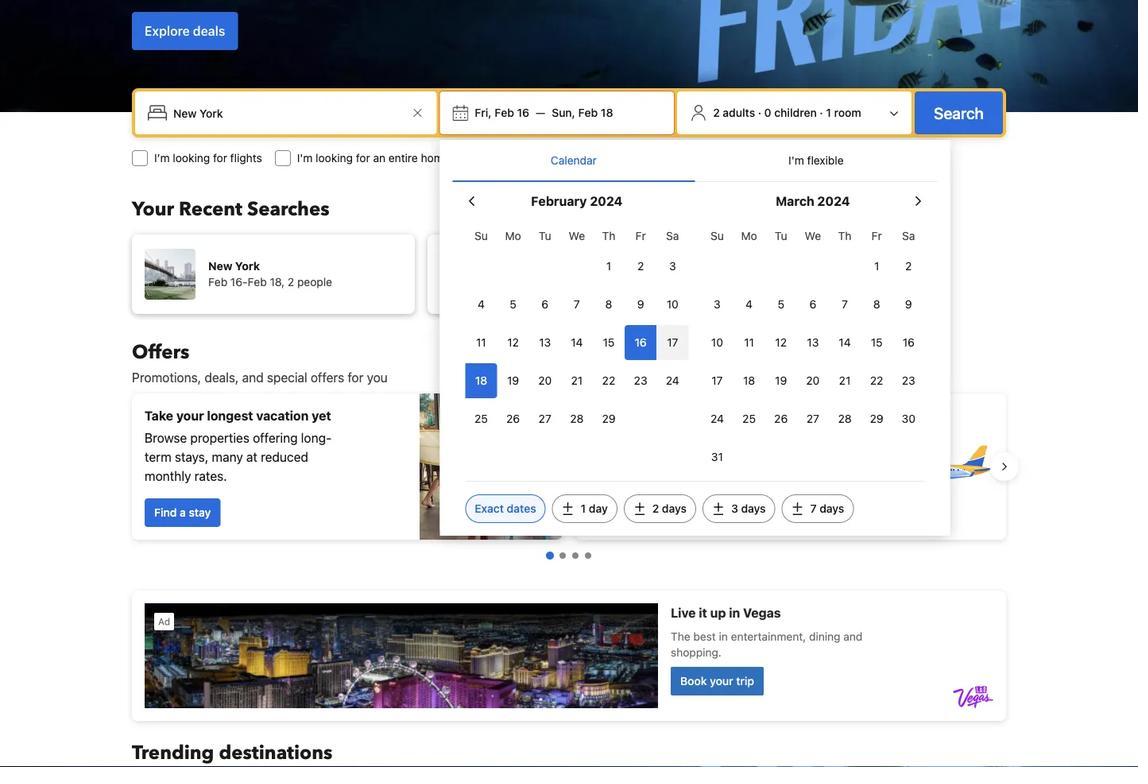 Task type: locate. For each thing, give the bounding box(es) containing it.
0 vertical spatial and
[[242, 370, 264, 385]]

3 right 2 option
[[670, 260, 677, 273]]

27 inside 27 checkbox
[[539, 412, 552, 425]]

2 25 from the left
[[743, 412, 756, 425]]

i'm down where are you going? field at the left of the page
[[297, 152, 313, 165]]

2 horizontal spatial flights
[[783, 440, 819, 455]]

dates
[[507, 502, 537, 515]]

2 tu from the left
[[775, 229, 788, 243]]

1 22 from the left
[[603, 374, 616, 387]]

17 inside checkbox
[[712, 374, 723, 387]]

0 horizontal spatial 9
[[638, 298, 645, 311]]

3 days from the left
[[820, 502, 845, 515]]

20 for the "20" checkbox on the right of page
[[807, 374, 820, 387]]

1 horizontal spatial vacation
[[733, 418, 786, 433]]

flights down the –
[[655, 497, 689, 510]]

1 days from the left
[[662, 502, 687, 515]]

0 horizontal spatial 6
[[542, 298, 549, 311]]

1 horizontal spatial ·
[[820, 106, 824, 119]]

14 for 14 march 2024 checkbox
[[839, 336, 851, 349]]

1 horizontal spatial th
[[839, 229, 852, 243]]

8
[[606, 298, 613, 311], [874, 298, 881, 311]]

8 for 8 february 2024 checkbox
[[606, 298, 613, 311]]

19 February 2024 checkbox
[[497, 363, 529, 398]]

6 for 6 february 2024 'checkbox' at the left of the page
[[542, 298, 549, 311]]

22 March 2024 checkbox
[[861, 363, 893, 398]]

23 inside option
[[903, 374, 916, 387]]

1 21 from the left
[[571, 374, 583, 387]]

0 horizontal spatial 11
[[476, 336, 487, 349]]

14 right 13 checkbox
[[839, 336, 851, 349]]

flexibility
[[589, 459, 639, 474]]

2024
[[590, 194, 623, 209], [818, 194, 851, 209]]

vacation
[[256, 408, 309, 424], [733, 418, 786, 433]]

2 adults · 0 children · 1 room button
[[684, 98, 906, 128]]

feb down york
[[248, 276, 267, 289]]

18 right sun,
[[601, 106, 614, 119]]

15 for 15 february 2024 checkbox at the right
[[603, 336, 615, 349]]

1 horizontal spatial 8
[[874, 298, 881, 311]]

days
[[662, 502, 687, 515], [742, 502, 766, 515], [820, 502, 845, 515]]

12 inside checkbox
[[776, 336, 787, 349]]

0 horizontal spatial 26
[[507, 412, 520, 425]]

0 horizontal spatial 8
[[606, 298, 613, 311]]

14 inside 14 february 2024 option
[[571, 336, 583, 349]]

3 left 4 checkbox at the right of page
[[714, 298, 721, 311]]

0 vertical spatial 3
[[670, 260, 677, 273]]

th up 1 option at the top right
[[603, 229, 616, 243]]

1 vertical spatial 17
[[712, 374, 723, 387]]

1 horizontal spatial 29
[[871, 412, 884, 425]]

1 horizontal spatial 18
[[601, 106, 614, 119]]

tab list
[[453, 140, 938, 183]]

18,
[[270, 276, 285, 289]]

1 horizontal spatial 13
[[808, 336, 819, 349]]

2 horizontal spatial 18
[[744, 374, 756, 387]]

looking for i'm
[[173, 152, 210, 165]]

1 12 from the left
[[508, 336, 519, 349]]

0 horizontal spatial 25
[[475, 412, 488, 425]]

for left the you
[[348, 370, 364, 385]]

24 March 2024 checkbox
[[702, 402, 734, 437]]

0 vertical spatial 10
[[667, 298, 679, 311]]

17 February 2024 checkbox
[[657, 325, 689, 360]]

0 vertical spatial 17
[[667, 336, 679, 349]]

1 March 2024 checkbox
[[861, 249, 893, 284]]

0 horizontal spatial th
[[603, 229, 616, 243]]

24
[[666, 374, 680, 387], [711, 412, 724, 425]]

3 inside option
[[714, 298, 721, 311]]

inspired
[[613, 440, 658, 455]]

Where are you going? field
[[167, 99, 408, 127]]

9 for 9 checkbox
[[906, 298, 913, 311]]

i'm inside button
[[789, 154, 805, 167]]

2 looking from the left
[[316, 152, 353, 165]]

2 right day
[[653, 502, 660, 515]]

9 right 8 february 2024 checkbox
[[638, 298, 645, 311]]

to
[[645, 418, 657, 433]]

1 9 from the left
[[638, 298, 645, 311]]

1 23 from the left
[[634, 374, 648, 387]]

we down february 2024
[[569, 229, 585, 243]]

dream
[[691, 418, 730, 433]]

1 28 from the left
[[570, 412, 584, 425]]

13
[[539, 336, 551, 349], [808, 336, 819, 349]]

mo
[[505, 229, 521, 243], [742, 229, 758, 243]]

1 25 from the left
[[475, 412, 488, 425]]

2 left the adults
[[714, 106, 720, 119]]

10 right 9 february 2024 option
[[667, 298, 679, 311]]

longest
[[207, 408, 253, 424]]

2 mo from the left
[[742, 229, 758, 243]]

fly
[[589, 418, 607, 433]]

sa up '3 february 2024' checkbox
[[667, 229, 680, 243]]

th
[[603, 229, 616, 243], [839, 229, 852, 243]]

2024 for february 2024
[[590, 194, 623, 209]]

18 left 19 february 2024 option
[[475, 374, 488, 387]]

0 horizontal spatial grid
[[466, 220, 689, 437]]

1 fr from the left
[[636, 229, 646, 243]]

22 right '21' checkbox
[[871, 374, 884, 387]]

3 down 31 march 2024 option
[[732, 502, 739, 515]]

1 15 from the left
[[603, 336, 615, 349]]

1 26 from the left
[[507, 412, 520, 425]]

0 horizontal spatial 15
[[603, 336, 615, 349]]

1 horizontal spatial 26
[[775, 412, 788, 425]]

5
[[510, 298, 517, 311], [778, 298, 785, 311]]

6 February 2024 checkbox
[[529, 287, 561, 322]]

16 inside "checkbox"
[[903, 336, 915, 349]]

23 right 22 march 2024 checkbox on the right
[[903, 374, 916, 387]]

7 inside checkbox
[[574, 298, 580, 311]]

2 14 from the left
[[839, 336, 851, 349]]

2 27 from the left
[[807, 412, 820, 425]]

and right deals,
[[242, 370, 264, 385]]

2 19 from the left
[[776, 374, 788, 387]]

26 for the 26 checkbox
[[775, 412, 788, 425]]

22 February 2024 checkbox
[[593, 363, 625, 398]]

12 inside "option"
[[508, 336, 519, 349]]

27 right the 26 checkbox
[[807, 412, 820, 425]]

28 up with
[[839, 412, 852, 425]]

20 March 2024 checkbox
[[798, 363, 829, 398]]

11 for 11 march 2024 option on the right top of the page
[[745, 336, 755, 349]]

2 days
[[653, 502, 687, 515]]

9 right 8 march 2024 checkbox
[[906, 298, 913, 311]]

0 horizontal spatial 22
[[603, 374, 616, 387]]

and
[[242, 370, 264, 385], [726, 440, 748, 455]]

12 for 12 march 2024 checkbox in the right of the page
[[776, 336, 787, 349]]

0 horizontal spatial ·
[[759, 106, 762, 119]]

searches
[[247, 196, 330, 222]]

14 February 2024 checkbox
[[561, 325, 593, 360]]

1 horizontal spatial 25
[[743, 412, 756, 425]]

1 horizontal spatial grid
[[702, 220, 925, 475]]

0 horizontal spatial su
[[475, 229, 488, 243]]

1 su from the left
[[475, 229, 488, 243]]

23 inside checkbox
[[634, 374, 648, 387]]

20
[[539, 374, 552, 387], [807, 374, 820, 387]]

1 looking from the left
[[173, 152, 210, 165]]

19 inside option
[[507, 374, 519, 387]]

1 horizontal spatial and
[[726, 440, 748, 455]]

fr for february 2024
[[636, 229, 646, 243]]

· left 0
[[759, 106, 762, 119]]

19 right "18" checkbox
[[776, 374, 788, 387]]

15 March 2024 checkbox
[[861, 325, 893, 360]]

2 29 from the left
[[871, 412, 884, 425]]

13 March 2024 checkbox
[[798, 325, 829, 360]]

6 inside 6 checkbox
[[810, 298, 817, 311]]

your inside fly away to your dream vacation get inspired – compare and book flights with flexibility
[[660, 418, 688, 433]]

23 for 23 checkbox
[[634, 374, 648, 387]]

0 horizontal spatial 14
[[571, 336, 583, 349]]

13 for 13 option
[[539, 336, 551, 349]]

26 left 27 option
[[775, 412, 788, 425]]

0 horizontal spatial we
[[569, 229, 585, 243]]

0 horizontal spatial your
[[176, 408, 204, 424]]

16 left "—"
[[517, 106, 530, 119]]

2 22 from the left
[[871, 374, 884, 387]]

your
[[176, 408, 204, 424], [660, 418, 688, 433]]

19 right 18 option at the left of the page
[[507, 374, 519, 387]]

1 horizontal spatial 23
[[903, 374, 916, 387]]

10 for 10 option
[[712, 336, 724, 349]]

0 horizontal spatial 13
[[539, 336, 551, 349]]

2
[[714, 106, 720, 119], [638, 260, 644, 273], [906, 260, 913, 273], [288, 276, 294, 289], [653, 502, 660, 515]]

1 horizontal spatial 9
[[906, 298, 913, 311]]

1 we from the left
[[569, 229, 585, 243]]

progress bar
[[546, 552, 592, 560]]

29 February 2024 checkbox
[[593, 402, 625, 437]]

2 2024 from the left
[[818, 194, 851, 209]]

1 8 from the left
[[606, 298, 613, 311]]

1 left 2 march 2024 checkbox
[[875, 260, 880, 273]]

days down book
[[742, 502, 766, 515]]

4 left "5 february 2024" checkbox
[[478, 298, 485, 311]]

0 horizontal spatial and
[[242, 370, 264, 385]]

tab list containing calendar
[[453, 140, 938, 183]]

21 inside checkbox
[[571, 374, 583, 387]]

fr up 1 march 2024 checkbox
[[872, 229, 883, 243]]

26 inside checkbox
[[775, 412, 788, 425]]

9 February 2024 checkbox
[[625, 287, 657, 322]]

2 11 from the left
[[745, 336, 755, 349]]

february
[[531, 194, 587, 209]]

9 inside option
[[638, 298, 645, 311]]

region containing take your longest vacation yet
[[119, 387, 1020, 546]]

1 horizontal spatial su
[[711, 229, 724, 243]]

16 right 15 march 2024 checkbox
[[903, 336, 915, 349]]

su up 3 option
[[711, 229, 724, 243]]

8 inside checkbox
[[874, 298, 881, 311]]

0 vertical spatial 24
[[666, 374, 680, 387]]

2 6 from the left
[[810, 298, 817, 311]]

tu
[[539, 229, 552, 243], [775, 229, 788, 243]]

1 th from the left
[[603, 229, 616, 243]]

1 horizontal spatial your
[[660, 418, 688, 433]]

1 sa from the left
[[667, 229, 680, 243]]

stay
[[189, 506, 211, 519]]

27 right 26 option on the left of page
[[539, 412, 552, 425]]

flights down 27 option
[[783, 440, 819, 455]]

1 horizontal spatial 7
[[811, 502, 817, 515]]

mo up "5 february 2024" checkbox
[[505, 229, 521, 243]]

2 sa from the left
[[903, 229, 916, 243]]

24 for 24 march 2024 checkbox on the bottom right of page
[[711, 412, 724, 425]]

1 horizontal spatial 21
[[840, 374, 851, 387]]

1 19 from the left
[[507, 374, 519, 387]]

2 23 from the left
[[903, 374, 916, 387]]

2 right 18,
[[288, 276, 294, 289]]

24 inside "checkbox"
[[666, 374, 680, 387]]

23 right 22 february 2024 checkbox
[[634, 374, 648, 387]]

1 horizontal spatial 5
[[778, 298, 785, 311]]

fly away to your dream vacation get inspired – compare and book flights with flexibility
[[589, 418, 846, 474]]

20 February 2024 checkbox
[[529, 363, 561, 398]]

29 inside checkbox
[[871, 412, 884, 425]]

for inside region
[[638, 497, 652, 510]]

feb
[[495, 106, 514, 119], [579, 106, 598, 119], [208, 276, 228, 289], [248, 276, 267, 289]]

2024 right the march
[[818, 194, 851, 209]]

·
[[759, 106, 762, 119], [820, 106, 824, 119]]

30
[[902, 412, 916, 425]]

your
[[132, 196, 174, 222]]

2 8 from the left
[[874, 298, 881, 311]]

9 March 2024 checkbox
[[893, 287, 925, 322]]

2 horizontal spatial 7
[[842, 298, 849, 311]]

2 vertical spatial flights
[[655, 497, 689, 510]]

15
[[603, 336, 615, 349], [871, 336, 883, 349]]

25 left 26 option on the left of page
[[475, 412, 488, 425]]

1 horizontal spatial 4
[[746, 298, 753, 311]]

3 for '3 february 2024' checkbox
[[670, 260, 677, 273]]

0 horizontal spatial 29
[[602, 412, 616, 425]]

1 14 from the left
[[571, 336, 583, 349]]

2 vertical spatial 3
[[732, 502, 739, 515]]

26 March 2024 checkbox
[[766, 402, 798, 437]]

grid
[[466, 220, 689, 437], [702, 220, 925, 475]]

2 horizontal spatial 3
[[732, 502, 739, 515]]

days down the –
[[662, 502, 687, 515]]

8 left 9 february 2024 option
[[606, 298, 613, 311]]

search for search for flights
[[598, 497, 635, 510]]

0 horizontal spatial 23
[[634, 374, 648, 387]]

0 horizontal spatial flights
[[230, 152, 262, 165]]

8 inside checkbox
[[606, 298, 613, 311]]

10 left 11 march 2024 option on the right top of the page
[[712, 336, 724, 349]]

18 March 2024 checkbox
[[734, 363, 766, 398]]

3 for 3 option
[[714, 298, 721, 311]]

1 horizontal spatial sa
[[903, 229, 916, 243]]

sa up 2 march 2024 checkbox
[[903, 229, 916, 243]]

1 vertical spatial search
[[598, 497, 635, 510]]

search for search
[[935, 103, 985, 122]]

22
[[603, 374, 616, 387], [871, 374, 884, 387]]

1 20 from the left
[[539, 374, 552, 387]]

feb down new
[[208, 276, 228, 289]]

1 horizontal spatial 19
[[776, 374, 788, 387]]

take
[[145, 408, 173, 424]]

0 horizontal spatial tu
[[539, 229, 552, 243]]

i'm left flexible
[[789, 154, 805, 167]]

4 for 4 checkbox at the right of page
[[746, 298, 753, 311]]

0 horizontal spatial days
[[662, 502, 687, 515]]

tu down 'february'
[[539, 229, 552, 243]]

2 grid from the left
[[702, 220, 925, 475]]

6 March 2024 checkbox
[[798, 287, 829, 322]]

1 vertical spatial flights
[[783, 440, 819, 455]]

1 vertical spatial 24
[[711, 412, 724, 425]]

2 su from the left
[[711, 229, 724, 243]]

home
[[421, 152, 450, 165]]

11 left 12 february 2024 "option"
[[476, 336, 487, 349]]

grid for february
[[466, 220, 689, 437]]

9 inside checkbox
[[906, 298, 913, 311]]

su
[[475, 229, 488, 243], [711, 229, 724, 243]]

1 tu from the left
[[539, 229, 552, 243]]

28 left fly
[[570, 412, 584, 425]]

3
[[670, 260, 677, 273], [714, 298, 721, 311], [732, 502, 739, 515]]

1 horizontal spatial i'm
[[554, 152, 570, 165]]

for for work
[[620, 152, 635, 165]]

get
[[589, 440, 609, 455]]

20 inside option
[[539, 374, 552, 387]]

2 13 from the left
[[808, 336, 819, 349]]

16 inside option
[[635, 336, 647, 349]]

21 right 20 option
[[571, 374, 583, 387]]

find
[[154, 506, 177, 519]]

17 March 2024 checkbox
[[702, 363, 734, 398]]

1 11 from the left
[[476, 336, 487, 349]]

19 inside 'option'
[[776, 374, 788, 387]]

20 left '21' checkbox
[[807, 374, 820, 387]]

1 horizontal spatial 14
[[839, 336, 851, 349]]

th down march 2024
[[839, 229, 852, 243]]

we for february
[[569, 229, 585, 243]]

18 for "18" checkbox
[[744, 374, 756, 387]]

26
[[507, 412, 520, 425], [775, 412, 788, 425]]

main content containing offers
[[119, 339, 1020, 767]]

3 inside checkbox
[[670, 260, 677, 273]]

2 26 from the left
[[775, 412, 788, 425]]

20 inside checkbox
[[807, 374, 820, 387]]

2 5 from the left
[[778, 298, 785, 311]]

2 horizontal spatial i'm
[[789, 154, 805, 167]]

22 inside checkbox
[[871, 374, 884, 387]]

28
[[570, 412, 584, 425], [839, 412, 852, 425]]

days down with
[[820, 502, 845, 515]]

7 inside option
[[842, 298, 849, 311]]

2 we from the left
[[805, 229, 822, 243]]

18 inside checkbox
[[744, 374, 756, 387]]

tu down the march
[[775, 229, 788, 243]]

29 right 28 checkbox
[[871, 412, 884, 425]]

2 9 from the left
[[906, 298, 913, 311]]

0 horizontal spatial mo
[[505, 229, 521, 243]]

17 inside option
[[667, 336, 679, 349]]

vacation inside take your longest vacation yet browse properties offering long- term stays, many at reduced monthly rates.
[[256, 408, 309, 424]]

0 horizontal spatial 10
[[667, 298, 679, 311]]

26 February 2024 checkbox
[[497, 402, 529, 437]]

your right to
[[660, 418, 688, 433]]

2 4 from the left
[[746, 298, 753, 311]]

2 inside button
[[714, 106, 720, 119]]

your right take
[[176, 408, 204, 424]]

1 horizontal spatial days
[[742, 502, 766, 515]]

0 horizontal spatial 17
[[667, 336, 679, 349]]

at
[[246, 450, 258, 465]]

· right children
[[820, 106, 824, 119]]

13 inside 13 checkbox
[[808, 336, 819, 349]]

0 horizontal spatial 21
[[571, 374, 583, 387]]

16 February 2024 checkbox
[[625, 325, 657, 360]]

21 inside checkbox
[[840, 374, 851, 387]]

fr for march 2024
[[872, 229, 883, 243]]

21 February 2024 checkbox
[[561, 363, 593, 398]]

13 inside 13 option
[[539, 336, 551, 349]]

offering
[[253, 431, 298, 446]]

25 inside 25 february 2024 checkbox
[[475, 412, 488, 425]]

2 21 from the left
[[840, 374, 851, 387]]

13 right 12 march 2024 checkbox in the right of the page
[[808, 336, 819, 349]]

0 horizontal spatial 3
[[670, 260, 677, 273]]

26 right 25 february 2024 checkbox
[[507, 412, 520, 425]]

8 right 7 march 2024 option
[[874, 298, 881, 311]]

1
[[827, 106, 832, 119], [607, 260, 612, 273], [875, 260, 880, 273], [581, 502, 586, 515]]

25 right 24 march 2024 checkbox on the bottom right of page
[[743, 412, 756, 425]]

0 horizontal spatial vacation
[[256, 408, 309, 424]]

for up recent
[[213, 152, 227, 165]]

i'm for i'm flexible
[[789, 154, 805, 167]]

29 March 2024 checkbox
[[861, 402, 893, 437]]

children
[[775, 106, 817, 119]]

and inside fly away to your dream vacation get inspired – compare and book flights with flexibility
[[726, 440, 748, 455]]

looking
[[173, 152, 210, 165], [316, 152, 353, 165]]

vacation up book
[[733, 418, 786, 433]]

20 for 20 option
[[539, 374, 552, 387]]

for left work
[[620, 152, 635, 165]]

23
[[634, 374, 648, 387], [903, 374, 916, 387]]

1 left 2 option
[[607, 260, 612, 273]]

1 inside button
[[827, 106, 832, 119]]

region
[[119, 387, 1020, 546]]

feb right the fri,
[[495, 106, 514, 119]]

1 horizontal spatial 10
[[712, 336, 724, 349]]

4 inside option
[[478, 298, 485, 311]]

1 left day
[[581, 502, 586, 515]]

1 horizontal spatial fr
[[872, 229, 883, 243]]

1 horizontal spatial 22
[[871, 374, 884, 387]]

17 for 17 march 2024 checkbox
[[712, 374, 723, 387]]

7 right 6 february 2024 'checkbox' at the left of the page
[[574, 298, 580, 311]]

15 February 2024 checkbox
[[593, 325, 625, 360]]

looking left an
[[316, 152, 353, 165]]

1 inside checkbox
[[875, 260, 880, 273]]

1 grid from the left
[[466, 220, 689, 437]]

1 horizontal spatial 12
[[776, 336, 787, 349]]

0 horizontal spatial sa
[[667, 229, 680, 243]]

13 right 12 february 2024 "option"
[[539, 336, 551, 349]]

5 right 4 checkbox at the right of page
[[778, 298, 785, 311]]

11 February 2024 checkbox
[[466, 325, 497, 360]]

13 for 13 checkbox
[[808, 336, 819, 349]]

i'm flexible button
[[695, 140, 938, 181]]

0 horizontal spatial 27
[[539, 412, 552, 425]]

for left 2 days
[[638, 497, 652, 510]]

0 horizontal spatial 28
[[570, 412, 584, 425]]

1 4 from the left
[[478, 298, 485, 311]]

calendar
[[551, 154, 597, 167]]

14
[[571, 336, 583, 349], [839, 336, 851, 349]]

17 right '16' option
[[667, 336, 679, 349]]

0 horizontal spatial i'm
[[297, 152, 313, 165]]

0 horizontal spatial 24
[[666, 374, 680, 387]]

1 27 from the left
[[539, 412, 552, 425]]

6 left 7 march 2024 option
[[810, 298, 817, 311]]

18 inside option
[[475, 374, 488, 387]]

we down march 2024
[[805, 229, 822, 243]]

and right 31
[[726, 440, 748, 455]]

0 vertical spatial flights
[[230, 152, 262, 165]]

main content
[[119, 339, 1020, 767]]

9
[[638, 298, 645, 311], [906, 298, 913, 311]]

0 vertical spatial search
[[935, 103, 985, 122]]

search
[[935, 103, 985, 122], [598, 497, 635, 510]]

24 for the 24 february 2024 "checkbox"
[[666, 374, 680, 387]]

1 vertical spatial 3
[[714, 298, 721, 311]]

i'm left traveling
[[554, 152, 570, 165]]

24 February 2024 checkbox
[[657, 363, 689, 398]]

2 horizontal spatial 16
[[903, 336, 915, 349]]

25 inside 25 march 2024 option
[[743, 412, 756, 425]]

1 horizontal spatial tu
[[775, 229, 788, 243]]

19 March 2024 checkbox
[[766, 363, 798, 398]]

1 vertical spatial and
[[726, 440, 748, 455]]

21 right the "20" checkbox on the right of page
[[840, 374, 851, 387]]

15 right 14 march 2024 checkbox
[[871, 336, 883, 349]]

2 th from the left
[[839, 229, 852, 243]]

24 right 23 checkbox
[[666, 374, 680, 387]]

18 left the 19 'option'
[[744, 374, 756, 387]]

2 15 from the left
[[871, 336, 883, 349]]

5 for "5 february 2024" checkbox
[[510, 298, 517, 311]]

7 days
[[811, 502, 845, 515]]

18 for 18 option at the left of the page
[[475, 374, 488, 387]]

26 for 26 option on the left of page
[[507, 412, 520, 425]]

27 inside 27 option
[[807, 412, 820, 425]]

1 5 from the left
[[510, 298, 517, 311]]

sun,
[[552, 106, 576, 119]]

1 horizontal spatial 17
[[712, 374, 723, 387]]

flights
[[230, 152, 262, 165], [783, 440, 819, 455], [655, 497, 689, 510]]

1 horizontal spatial 27
[[807, 412, 820, 425]]

2 20 from the left
[[807, 374, 820, 387]]

24 left 25 march 2024 option
[[711, 412, 724, 425]]

24 inside checkbox
[[711, 412, 724, 425]]

21 March 2024 checkbox
[[829, 363, 861, 398]]

17
[[667, 336, 679, 349], [712, 374, 723, 387]]

1 2024 from the left
[[590, 194, 623, 209]]

17 left "18" checkbox
[[712, 374, 723, 387]]

23 February 2024 checkbox
[[625, 363, 657, 398]]

22 right 21 february 2024 checkbox
[[603, 374, 616, 387]]

2 inside new york feb 16-feb 18, 2 people
[[288, 276, 294, 289]]

your inside take your longest vacation yet browse properties offering long- term stays, many at reduced monthly rates.
[[176, 408, 204, 424]]

york
[[235, 260, 260, 273]]

1 horizontal spatial 11
[[745, 336, 755, 349]]

12 right 11 march 2024 option on the right top of the page
[[776, 336, 787, 349]]

a
[[180, 506, 186, 519]]

many
[[212, 450, 243, 465]]

1 mo from the left
[[505, 229, 521, 243]]

29 inside option
[[602, 412, 616, 425]]

27
[[539, 412, 552, 425], [807, 412, 820, 425]]

13 February 2024 checkbox
[[529, 325, 561, 360]]

1 horizontal spatial search
[[935, 103, 985, 122]]

7 February 2024 checkbox
[[561, 287, 593, 322]]

vacation up offering
[[256, 408, 309, 424]]

12 March 2024 checkbox
[[766, 325, 798, 360]]

31 March 2024 checkbox
[[702, 440, 734, 475]]

2 horizontal spatial days
[[820, 502, 845, 515]]

27 for 27 option
[[807, 412, 820, 425]]

18
[[601, 106, 614, 119], [475, 374, 488, 387], [744, 374, 756, 387]]

su up 4 february 2024 option
[[475, 229, 488, 243]]

26 inside 26 option
[[507, 412, 520, 425]]

0 horizontal spatial 4
[[478, 298, 485, 311]]

1 horizontal spatial 6
[[810, 298, 817, 311]]

take your longest vacation yet image
[[420, 394, 563, 540]]

1 6 from the left
[[542, 298, 549, 311]]

1 horizontal spatial mo
[[742, 229, 758, 243]]

tu for february 2024
[[539, 229, 552, 243]]

2 12 from the left
[[776, 336, 787, 349]]

25
[[475, 412, 488, 425], [743, 412, 756, 425]]

2 right 1 march 2024 checkbox
[[906, 260, 913, 273]]

27 for 27 checkbox
[[539, 412, 552, 425]]

1 horizontal spatial 24
[[711, 412, 724, 425]]

1 29 from the left
[[602, 412, 616, 425]]

14 March 2024 checkbox
[[829, 325, 861, 360]]

22 inside checkbox
[[603, 374, 616, 387]]

6 inside 6 february 2024 'checkbox'
[[542, 298, 549, 311]]

flights up your recent searches
[[230, 152, 262, 165]]

1 horizontal spatial 3
[[714, 298, 721, 311]]

adults
[[723, 106, 756, 119]]

0 horizontal spatial 2024
[[590, 194, 623, 209]]

1 horizontal spatial looking
[[316, 152, 353, 165]]

14 inside 14 march 2024 checkbox
[[839, 336, 851, 349]]

search for flights
[[598, 497, 689, 510]]

search inside button
[[935, 103, 985, 122]]

fr up 2 option
[[636, 229, 646, 243]]

0 horizontal spatial 12
[[508, 336, 519, 349]]

2 right 1 option at the top right
[[638, 260, 644, 273]]

for left an
[[356, 152, 370, 165]]

0 horizontal spatial 20
[[539, 374, 552, 387]]

0 horizontal spatial 19
[[507, 374, 519, 387]]

2 fr from the left
[[872, 229, 883, 243]]

29 up the get
[[602, 412, 616, 425]]

11 right 10 option
[[745, 336, 755, 349]]

5 right 4 february 2024 option
[[510, 298, 517, 311]]

4 inside checkbox
[[746, 298, 753, 311]]

looking right 'i'm'
[[173, 152, 210, 165]]

apartment
[[466, 152, 519, 165]]

4
[[478, 298, 485, 311], [746, 298, 753, 311]]

looking for i'm
[[316, 152, 353, 165]]

1 13 from the left
[[539, 336, 551, 349]]

1 horizontal spatial flights
[[655, 497, 689, 510]]

20 right 19 february 2024 option
[[539, 374, 552, 387]]

2 days from the left
[[742, 502, 766, 515]]



Task type: describe. For each thing, give the bounding box(es) containing it.
15 for 15 march 2024 checkbox
[[871, 336, 883, 349]]

18 February 2024 checkbox
[[466, 363, 497, 398]]

exact
[[475, 502, 504, 515]]

8 for 8 march 2024 checkbox
[[874, 298, 881, 311]]

28 March 2024 checkbox
[[829, 402, 861, 437]]

3 February 2024 checkbox
[[657, 249, 689, 284]]

14 for 14 february 2024 option at the top
[[571, 336, 583, 349]]

30 March 2024 checkbox
[[893, 402, 925, 437]]

flights inside fly away to your dream vacation get inspired – compare and book flights with flexibility
[[783, 440, 819, 455]]

25 March 2024 checkbox
[[734, 402, 766, 437]]

with
[[822, 440, 846, 455]]

sa for march 2024
[[903, 229, 916, 243]]

10 February 2024 checkbox
[[657, 287, 689, 322]]

23 March 2024 checkbox
[[893, 363, 925, 398]]

0 horizontal spatial 16
[[517, 106, 530, 119]]

12 February 2024 checkbox
[[497, 325, 529, 360]]

23 for 23 option at the right
[[903, 374, 916, 387]]

25 February 2024 checkbox
[[466, 402, 497, 437]]

stays,
[[175, 450, 209, 465]]

10 for 10 february 2024 option
[[667, 298, 679, 311]]

explore
[[145, 23, 190, 39]]

3 March 2024 checkbox
[[702, 287, 734, 322]]

16 for '16' option
[[635, 336, 647, 349]]

find a stay link
[[145, 499, 221, 527]]

i'm flexible
[[789, 154, 844, 167]]

we for march
[[805, 229, 822, 243]]

i'm looking for flights
[[154, 152, 262, 165]]

days for 7 days
[[820, 502, 845, 515]]

search for flights link
[[589, 489, 698, 518]]

7 for 7 february 2024 checkbox
[[574, 298, 580, 311]]

i'm for i'm traveling for work
[[554, 152, 570, 165]]

rates.
[[195, 469, 227, 484]]

traveling
[[573, 152, 617, 165]]

21 for 21 february 2024 checkbox
[[571, 374, 583, 387]]

1 inside option
[[607, 260, 612, 273]]

1 · from the left
[[759, 106, 762, 119]]

people
[[297, 276, 332, 289]]

4 March 2024 checkbox
[[734, 287, 766, 322]]

advertisement region
[[132, 591, 1007, 721]]

monthly
[[145, 469, 191, 484]]

february 2024
[[531, 194, 623, 209]]

entire
[[389, 152, 418, 165]]

16-
[[231, 276, 248, 289]]

i'm
[[154, 152, 170, 165]]

5 February 2024 checkbox
[[497, 287, 529, 322]]

day
[[589, 502, 608, 515]]

2 28 from the left
[[839, 412, 852, 425]]

31
[[712, 451, 724, 464]]

—
[[536, 106, 546, 119]]

fri,
[[475, 106, 492, 119]]

2024 for march 2024
[[818, 194, 851, 209]]

explore deals
[[145, 23, 225, 39]]

sa for february 2024
[[667, 229, 680, 243]]

grid for march
[[702, 220, 925, 475]]

fly away to your dream vacation image
[[883, 411, 994, 523]]

an
[[373, 152, 386, 165]]

tu for march 2024
[[775, 229, 788, 243]]

march 2024
[[776, 194, 851, 209]]

2 February 2024 checkbox
[[625, 249, 657, 284]]

your recent searches
[[132, 196, 330, 222]]

deals,
[[205, 370, 239, 385]]

2 March 2024 checkbox
[[893, 249, 925, 284]]

18 cell
[[466, 360, 497, 398]]

special
[[267, 370, 308, 385]]

or
[[453, 152, 463, 165]]

th for march 2024
[[839, 229, 852, 243]]

19 for the 19 'option'
[[776, 374, 788, 387]]

browse
[[145, 431, 187, 446]]

25 for 25 march 2024 option
[[743, 412, 756, 425]]

22 for 22 february 2024 checkbox
[[603, 374, 616, 387]]

4 February 2024 checkbox
[[466, 287, 497, 322]]

search button
[[915, 91, 1004, 134]]

term
[[145, 450, 172, 465]]

2 · from the left
[[820, 106, 824, 119]]

mo for march
[[742, 229, 758, 243]]

exact dates
[[475, 502, 537, 515]]

properties
[[190, 431, 250, 446]]

su for march
[[711, 229, 724, 243]]

for for flights
[[213, 152, 227, 165]]

25 for 25 february 2024 checkbox
[[475, 412, 488, 425]]

8 March 2024 checkbox
[[861, 287, 893, 322]]

11 March 2024 checkbox
[[734, 325, 766, 360]]

take your longest vacation yet browse properties offering long- term stays, many at reduced monthly rates.
[[145, 408, 332, 484]]

sun, feb 18 button
[[546, 99, 620, 127]]

11 for 11 february 2024 option
[[476, 336, 487, 349]]

mo for february
[[505, 229, 521, 243]]

reduced
[[261, 450, 309, 465]]

fri, feb 16 — sun, feb 18
[[475, 106, 614, 119]]

21 for '21' checkbox
[[840, 374, 851, 387]]

destinations
[[219, 740, 333, 766]]

5 for 5 march 2024 checkbox
[[778, 298, 785, 311]]

and inside offers promotions, deals, and special offers for you
[[242, 370, 264, 385]]

2 inside checkbox
[[906, 260, 913, 273]]

offers
[[311, 370, 344, 385]]

7 March 2024 checkbox
[[829, 287, 861, 322]]

17 for 17 february 2024 option
[[667, 336, 679, 349]]

27 March 2024 checkbox
[[798, 402, 829, 437]]

3 days
[[732, 502, 766, 515]]

i'm for i'm looking for an entire home or apartment
[[297, 152, 313, 165]]

offers
[[132, 339, 190, 365]]

22 for 22 march 2024 checkbox on the right
[[871, 374, 884, 387]]

work
[[638, 152, 662, 165]]

find a stay
[[154, 506, 211, 519]]

new york feb 16-feb 18, 2 people
[[208, 260, 332, 289]]

for inside offers promotions, deals, and special offers for you
[[348, 370, 364, 385]]

days for 2 days
[[662, 502, 687, 515]]

th for february 2024
[[603, 229, 616, 243]]

29 for "29 february 2024" option
[[602, 412, 616, 425]]

compare
[[672, 440, 723, 455]]

0
[[765, 106, 772, 119]]

2 inside option
[[638, 260, 644, 273]]

16 March 2024 checkbox
[[893, 325, 925, 360]]

2 adults · 0 children · 1 room
[[714, 106, 862, 119]]

fri, feb 16 button
[[469, 99, 536, 127]]

progress bar inside 'main content'
[[546, 552, 592, 560]]

i'm looking for an entire home or apartment
[[297, 152, 519, 165]]

book
[[751, 440, 780, 455]]

explore deals link
[[132, 12, 238, 50]]

vacation inside fly away to your dream vacation get inspired – compare and book flights with flexibility
[[733, 418, 786, 433]]

promotions,
[[132, 370, 201, 385]]

trending
[[132, 740, 214, 766]]

deals
[[193, 23, 225, 39]]

19 for 19 february 2024 option
[[507, 374, 519, 387]]

9 for 9 february 2024 option
[[638, 298, 645, 311]]

–
[[662, 440, 669, 455]]

new
[[208, 260, 233, 273]]

flexible
[[808, 154, 844, 167]]

16 cell
[[625, 322, 657, 360]]

yet
[[312, 408, 331, 424]]

days for 3 days
[[742, 502, 766, 515]]

1 day
[[581, 502, 608, 515]]

march
[[776, 194, 815, 209]]

17 cell
[[657, 322, 689, 360]]

su for february
[[475, 229, 488, 243]]

12 for 12 february 2024 "option"
[[508, 336, 519, 349]]

i'm traveling for work
[[554, 152, 662, 165]]

feb right sun,
[[579, 106, 598, 119]]

8 February 2024 checkbox
[[593, 287, 625, 322]]

7 for 7 march 2024 option
[[842, 298, 849, 311]]

10 March 2024 checkbox
[[702, 325, 734, 360]]

5 March 2024 checkbox
[[766, 287, 798, 322]]

for for an
[[356, 152, 370, 165]]

room
[[835, 106, 862, 119]]

4 for 4 february 2024 option
[[478, 298, 485, 311]]

29 for 29 checkbox
[[871, 412, 884, 425]]

28 February 2024 checkbox
[[561, 402, 593, 437]]

calendar button
[[453, 140, 695, 181]]

1 February 2024 checkbox
[[593, 249, 625, 284]]

you
[[367, 370, 388, 385]]

away
[[610, 418, 642, 433]]

27 February 2024 checkbox
[[529, 402, 561, 437]]

recent
[[179, 196, 243, 222]]

16 for "16" "checkbox"
[[903, 336, 915, 349]]

6 for 6 checkbox
[[810, 298, 817, 311]]

long-
[[301, 431, 332, 446]]

offers promotions, deals, and special offers for you
[[132, 339, 388, 385]]



Task type: vqa. For each thing, say whether or not it's contained in the screenshot.


